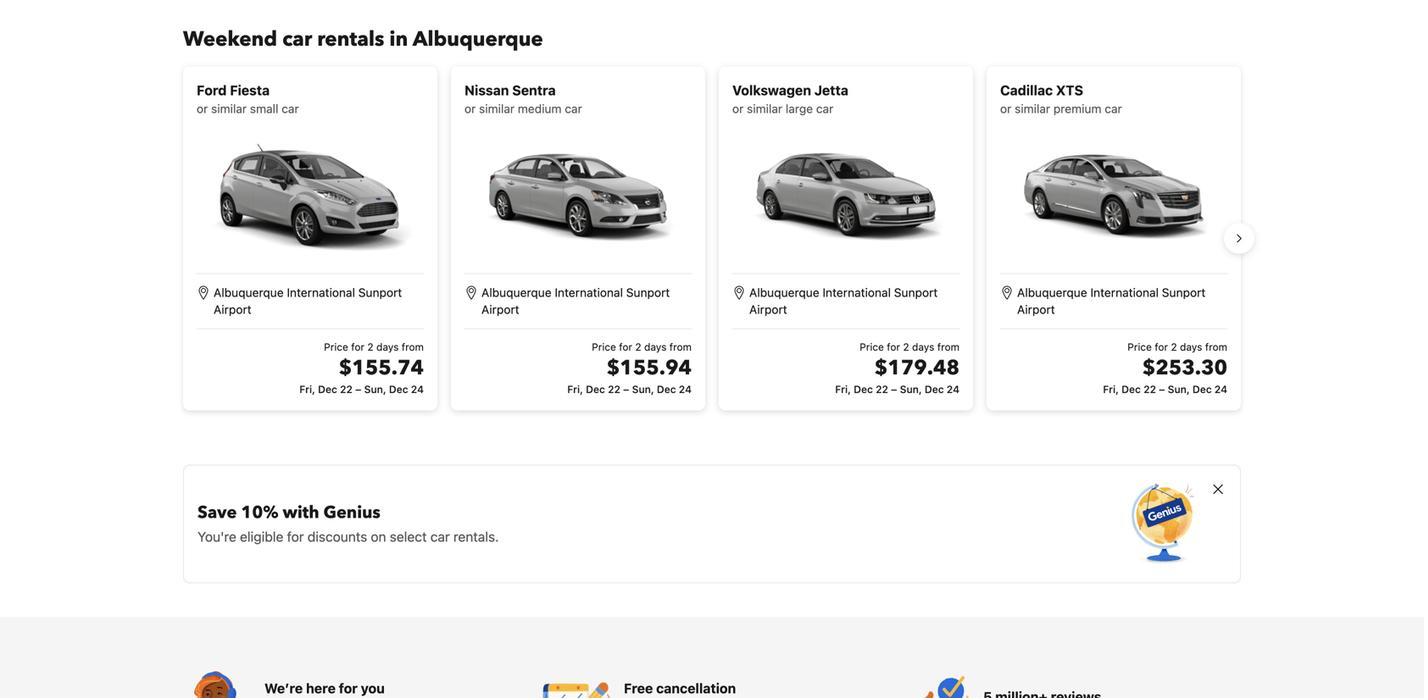 Task type: locate. For each thing, give the bounding box(es) containing it.
large
[[786, 102, 813, 116]]

2 international from the left
[[555, 286, 623, 299]]

sunport up $179.48
[[894, 286, 938, 299]]

from inside 'price for 2 days from $179.48 fri, dec 22 – sun, dec 24'
[[937, 341, 960, 353]]

sunport for $179.48
[[894, 286, 938, 299]]

1 albuquerque international sunport airport from the left
[[214, 286, 402, 316]]

fiesta
[[230, 82, 270, 98]]

price up $253.30
[[1128, 341, 1152, 353]]

3 fri, from the left
[[835, 383, 851, 395]]

days
[[376, 341, 399, 353], [644, 341, 667, 353], [912, 341, 935, 353], [1180, 341, 1202, 353]]

price up $179.48
[[860, 341, 884, 353]]

4 2 from the left
[[1171, 341, 1177, 353]]

– inside 'price for 2 days from $179.48 fri, dec 22 – sun, dec 24'
[[891, 383, 897, 395]]

or inside volkswagen jetta or similar large car
[[732, 102, 744, 116]]

24 down $155.74
[[411, 383, 424, 395]]

car down jetta
[[816, 102, 834, 116]]

for for $179.48
[[887, 341, 900, 353]]

airport for $253.30
[[1017, 302, 1055, 316]]

sentra
[[512, 82, 556, 98]]

2 24 from the left
[[679, 383, 692, 395]]

3 international from the left
[[823, 286, 891, 299]]

days inside 'price for 2 days from $179.48 fri, dec 22 – sun, dec 24'
[[912, 341, 935, 353]]

for
[[351, 341, 365, 353], [619, 341, 632, 353], [887, 341, 900, 353], [1155, 341, 1168, 353], [287, 529, 304, 545], [339, 681, 358, 697]]

sun, inside price for 2 days from $253.30 fri, dec 22 – sun, dec 24
[[1168, 383, 1190, 395]]

2 up $155.94
[[635, 341, 641, 353]]

24 inside the price for 2 days from $155.74 fri, dec 22 – sun, dec 24
[[411, 383, 424, 395]]

4 24 from the left
[[1215, 383, 1228, 395]]

3 dec from the left
[[586, 383, 605, 395]]

1 international from the left
[[287, 286, 355, 299]]

similar down volkswagen at the right top of page
[[747, 102, 783, 116]]

1 sunport from the left
[[358, 286, 402, 299]]

sun, for $253.30
[[1168, 383, 1190, 395]]

with
[[283, 501, 319, 525]]

days for $253.30
[[1180, 341, 1202, 353]]

sun, inside 'price for 2 days from $179.48 fri, dec 22 – sun, dec 24'
[[900, 383, 922, 395]]

– down $253.30
[[1159, 383, 1165, 395]]

car inside the nissan sentra or similar medium car
[[565, 102, 582, 116]]

4 fri, from the left
[[1103, 383, 1119, 395]]

3 24 from the left
[[947, 383, 960, 395]]

nissan sentra image
[[476, 127, 680, 263]]

sunport up $155.94
[[626, 286, 670, 299]]

from up $179.48
[[937, 341, 960, 353]]

1 sun, from the left
[[364, 383, 386, 395]]

22 down $179.48
[[876, 383, 888, 395]]

1 similar from the left
[[211, 102, 247, 116]]

4 from from the left
[[1205, 341, 1228, 353]]

2 up $253.30
[[1171, 341, 1177, 353]]

22 for $253.30
[[1144, 383, 1156, 395]]

1 days from the left
[[376, 341, 399, 353]]

sun, down $155.74
[[364, 383, 386, 395]]

1 price from the left
[[324, 341, 348, 353]]

22 down $253.30
[[1144, 383, 1156, 395]]

2 albuquerque international sunport airport from the left
[[482, 286, 670, 316]]

we're here for you
[[265, 681, 385, 697]]

for inside 'price for 2 days from $179.48 fri, dec 22 – sun, dec 24'
[[887, 341, 900, 353]]

car for $155.94
[[565, 102, 582, 116]]

3 airport from the left
[[749, 302, 787, 316]]

– inside price for 2 days from $155.94 fri, dec 22 – sun, dec 24
[[623, 383, 629, 395]]

car
[[282, 25, 312, 53], [282, 102, 299, 116], [565, 102, 582, 116], [816, 102, 834, 116], [1105, 102, 1122, 116], [430, 529, 450, 545]]

for left you
[[339, 681, 358, 697]]

– down $155.94
[[623, 383, 629, 395]]

3 days from the left
[[912, 341, 935, 353]]

2 – from the left
[[623, 383, 629, 395]]

2 sun, from the left
[[632, 383, 654, 395]]

price inside price for 2 days from $253.30 fri, dec 22 – sun, dec 24
[[1128, 341, 1152, 353]]

car right premium
[[1105, 102, 1122, 116]]

2 dec from the left
[[389, 383, 408, 395]]

price
[[324, 341, 348, 353], [592, 341, 616, 353], [860, 341, 884, 353], [1128, 341, 1152, 353]]

sunport for $253.30
[[1162, 286, 1206, 299]]

2 2 from the left
[[635, 341, 641, 353]]

3 2 from the left
[[903, 341, 909, 353]]

22 down $155.94
[[608, 383, 620, 395]]

–
[[355, 383, 361, 395], [623, 383, 629, 395], [891, 383, 897, 395], [1159, 383, 1165, 395]]

sun, inside price for 2 days from $155.94 fri, dec 22 – sun, dec 24
[[632, 383, 654, 395]]

price for $155.94
[[592, 341, 616, 353]]

price inside the price for 2 days from $155.74 fri, dec 22 – sun, dec 24
[[324, 341, 348, 353]]

4 22 from the left
[[1144, 383, 1156, 395]]

22 inside price for 2 days from $253.30 fri, dec 22 – sun, dec 24
[[1144, 383, 1156, 395]]

24 for $179.48
[[947, 383, 960, 395]]

sun, down $253.30
[[1168, 383, 1190, 395]]

price up $155.94
[[592, 341, 616, 353]]

or inside ford fiesta or similar small car
[[197, 102, 208, 116]]

days up $179.48
[[912, 341, 935, 353]]

for up $253.30
[[1155, 341, 1168, 353]]

sunport up $155.74
[[358, 286, 402, 299]]

5 million+ reviews image
[[902, 672, 970, 699]]

24 for $155.74
[[411, 383, 424, 395]]

car for $155.74
[[282, 102, 299, 116]]

sun, for $155.74
[[364, 383, 386, 395]]

for inside save 10% with genius you're eligible for discounts on select car rentals.
[[287, 529, 304, 545]]

$155.94
[[607, 354, 692, 382]]

or down ford at the top of the page
[[197, 102, 208, 116]]

1 airport from the left
[[214, 302, 252, 316]]

or inside cadillac xts or similar premium car
[[1000, 102, 1012, 116]]

for inside the price for 2 days from $155.74 fri, dec 22 – sun, dec 24
[[351, 341, 365, 353]]

similar inside volkswagen jetta or similar large car
[[747, 102, 783, 116]]

similar for $155.94
[[479, 102, 515, 116]]

4 sun, from the left
[[1168, 383, 1190, 395]]

– inside the price for 2 days from $155.74 fri, dec 22 – sun, dec 24
[[355, 383, 361, 395]]

albuquerque international sunport airport
[[214, 286, 402, 316], [482, 286, 670, 316], [749, 286, 938, 316], [1017, 286, 1206, 316]]

6 dec from the left
[[925, 383, 944, 395]]

albuquerque for $253.30
[[1017, 286, 1087, 299]]

fri, for $253.30
[[1103, 383, 1119, 395]]

sun, down $155.94
[[632, 383, 654, 395]]

ford fiesta image
[[209, 127, 412, 263]]

sun, down $179.48
[[900, 383, 922, 395]]

price up $155.74
[[324, 341, 348, 353]]

– down $179.48
[[891, 383, 897, 395]]

we're
[[265, 681, 303, 697]]

1 from from the left
[[402, 341, 424, 353]]

2 inside 'price for 2 days from $179.48 fri, dec 22 – sun, dec 24'
[[903, 341, 909, 353]]

airport
[[214, 302, 252, 316], [482, 302, 519, 316], [749, 302, 787, 316], [1017, 302, 1055, 316]]

4 albuquerque international sunport airport from the left
[[1017, 286, 1206, 316]]

car right 'select'
[[430, 529, 450, 545]]

2 sunport from the left
[[626, 286, 670, 299]]

or for $253.30
[[1000, 102, 1012, 116]]

similar
[[211, 102, 247, 116], [479, 102, 515, 116], [747, 102, 783, 116], [1015, 102, 1050, 116]]

3 or from the left
[[732, 102, 744, 116]]

22 inside price for 2 days from $155.94 fri, dec 22 – sun, dec 24
[[608, 383, 620, 395]]

international for $179.48
[[823, 286, 891, 299]]

24 inside price for 2 days from $253.30 fri, dec 22 – sun, dec 24
[[1215, 383, 1228, 395]]

car inside volkswagen jetta or similar large car
[[816, 102, 834, 116]]

albuquerque for $179.48
[[749, 286, 819, 299]]

similar down cadillac
[[1015, 102, 1050, 116]]

1 2 from the left
[[367, 341, 374, 353]]

xts
[[1056, 82, 1083, 98]]

free
[[624, 681, 653, 697]]

$179.48
[[875, 354, 960, 382]]

albuquerque international sunport airport for $179.48
[[749, 286, 938, 316]]

medium
[[518, 102, 562, 116]]

days up $253.30
[[1180, 341, 1202, 353]]

from up $155.74
[[402, 341, 424, 353]]

sun, for $179.48
[[900, 383, 922, 395]]

3 sun, from the left
[[900, 383, 922, 395]]

for inside price for 2 days from $155.94 fri, dec 22 – sun, dec 24
[[619, 341, 632, 353]]

2 inside price for 2 days from $253.30 fri, dec 22 – sun, dec 24
[[1171, 341, 1177, 353]]

discounts
[[308, 529, 367, 545]]

$253.30
[[1143, 354, 1228, 382]]

22 down $155.74
[[340, 383, 353, 395]]

similar inside ford fiesta or similar small car
[[211, 102, 247, 116]]

3 22 from the left
[[876, 383, 888, 395]]

sun,
[[364, 383, 386, 395], [632, 383, 654, 395], [900, 383, 922, 395], [1168, 383, 1190, 395]]

4 airport from the left
[[1017, 302, 1055, 316]]

4 similar from the left
[[1015, 102, 1050, 116]]

3 price from the left
[[860, 341, 884, 353]]

for down with
[[287, 529, 304, 545]]

albuquerque international sunport airport for $253.30
[[1017, 286, 1206, 316]]

3 similar from the left
[[747, 102, 783, 116]]

3 albuquerque international sunport airport from the left
[[749, 286, 938, 316]]

car inside ford fiesta or similar small car
[[282, 102, 299, 116]]

1 – from the left
[[355, 383, 361, 395]]

days inside price for 2 days from $253.30 fri, dec 22 – sun, dec 24
[[1180, 341, 1202, 353]]

1 22 from the left
[[340, 383, 353, 395]]

24 inside price for 2 days from $155.94 fri, dec 22 – sun, dec 24
[[679, 383, 692, 395]]

from for $155.94
[[669, 341, 692, 353]]

– down $155.74
[[355, 383, 361, 395]]

5 dec from the left
[[854, 383, 873, 395]]

fri, inside the price for 2 days from $155.74 fri, dec 22 – sun, dec 24
[[299, 383, 315, 395]]

22 inside the price for 2 days from $155.74 fri, dec 22 – sun, dec 24
[[340, 383, 353, 395]]

similar inside the nissan sentra or similar medium car
[[479, 102, 515, 116]]

2 inside the price for 2 days from $155.74 fri, dec 22 – sun, dec 24
[[367, 341, 374, 353]]

2 or from the left
[[465, 102, 476, 116]]

here
[[306, 681, 336, 697]]

– for $179.48
[[891, 383, 897, 395]]

price inside price for 2 days from $155.94 fri, dec 22 – sun, dec 24
[[592, 341, 616, 353]]

weekend car rentals in albuquerque
[[183, 25, 543, 53]]

3 sunport from the left
[[894, 286, 938, 299]]

fri, inside 'price for 2 days from $179.48 fri, dec 22 – sun, dec 24'
[[835, 383, 851, 395]]

for up $179.48
[[887, 341, 900, 353]]

car inside cadillac xts or similar premium car
[[1105, 102, 1122, 116]]

2 up $155.74
[[367, 341, 374, 353]]

4 international from the left
[[1091, 286, 1159, 299]]

2 similar from the left
[[479, 102, 515, 116]]

2 fri, from the left
[[567, 383, 583, 395]]

1 fri, from the left
[[299, 383, 315, 395]]

3 from from the left
[[937, 341, 960, 353]]

4 price from the left
[[1128, 341, 1152, 353]]

4 dec from the left
[[657, 383, 676, 395]]

– inside price for 2 days from $253.30 fri, dec 22 – sun, dec 24
[[1159, 383, 1165, 395]]

from inside price for 2 days from $155.94 fri, dec 22 – sun, dec 24
[[669, 341, 692, 353]]

1 24 from the left
[[411, 383, 424, 395]]

from up $253.30
[[1205, 341, 1228, 353]]

2 airport from the left
[[482, 302, 519, 316]]

22 for $155.94
[[608, 383, 620, 395]]

save
[[198, 501, 237, 525]]

volkswagen jetta or similar large car
[[732, 82, 849, 116]]

or down volkswagen at the right top of page
[[732, 102, 744, 116]]

albuquerque international sunport airport for $155.74
[[214, 286, 402, 316]]

region
[[170, 60, 1255, 417]]

or inside the nissan sentra or similar medium car
[[465, 102, 476, 116]]

22
[[340, 383, 353, 395], [608, 383, 620, 395], [876, 383, 888, 395], [1144, 383, 1156, 395]]

sunport for $155.94
[[626, 286, 670, 299]]

days up $155.94
[[644, 341, 667, 353]]

international
[[287, 286, 355, 299], [555, 286, 623, 299], [823, 286, 891, 299], [1091, 286, 1159, 299]]

eligible
[[240, 529, 283, 545]]

price inside 'price for 2 days from $179.48 fri, dec 22 – sun, dec 24'
[[860, 341, 884, 353]]

car right small
[[282, 102, 299, 116]]

international for $155.94
[[555, 286, 623, 299]]

2 days from the left
[[644, 341, 667, 353]]

4 or from the left
[[1000, 102, 1012, 116]]

sunport up $253.30
[[1162, 286, 1206, 299]]

2
[[367, 341, 374, 353], [635, 341, 641, 353], [903, 341, 909, 353], [1171, 341, 1177, 353]]

or
[[197, 102, 208, 116], [465, 102, 476, 116], [732, 102, 744, 116], [1000, 102, 1012, 116]]

jetta
[[814, 82, 849, 98]]

from up $155.94
[[669, 341, 692, 353]]

days up $155.74
[[376, 341, 399, 353]]

or down nissan
[[465, 102, 476, 116]]

2 inside price for 2 days from $155.94 fri, dec 22 – sun, dec 24
[[635, 341, 641, 353]]

from inside the price for 2 days from $155.74 fri, dec 22 – sun, dec 24
[[402, 341, 424, 353]]

24 down $155.94
[[679, 383, 692, 395]]

price for 2 days from $253.30 fri, dec 22 – sun, dec 24
[[1103, 341, 1228, 395]]

select
[[390, 529, 427, 545]]

from inside price for 2 days from $253.30 fri, dec 22 – sun, dec 24
[[1205, 341, 1228, 353]]

24 for $155.94
[[679, 383, 692, 395]]

for inside price for 2 days from $253.30 fri, dec 22 – sun, dec 24
[[1155, 341, 1168, 353]]

fri,
[[299, 383, 315, 395], [567, 383, 583, 395], [835, 383, 851, 395], [1103, 383, 1119, 395]]

similar down nissan
[[479, 102, 515, 116]]

from for $179.48
[[937, 341, 960, 353]]

similar inside cadillac xts or similar premium car
[[1015, 102, 1050, 116]]

4 – from the left
[[1159, 383, 1165, 395]]

fri, inside price for 2 days from $155.94 fri, dec 22 – sun, dec 24
[[567, 383, 583, 395]]

8 dec from the left
[[1193, 383, 1212, 395]]

similar down ford at the top of the page
[[211, 102, 247, 116]]

or down cadillac
[[1000, 102, 1012, 116]]

4 days from the left
[[1180, 341, 1202, 353]]

days inside price for 2 days from $155.94 fri, dec 22 – sun, dec 24
[[644, 341, 667, 353]]

from
[[402, 341, 424, 353], [669, 341, 692, 353], [937, 341, 960, 353], [1205, 341, 1228, 353]]

24 down $253.30
[[1215, 383, 1228, 395]]

cadillac xts image
[[1012, 127, 1216, 263]]

24 inside 'price for 2 days from $179.48 fri, dec 22 – sun, dec 24'
[[947, 383, 960, 395]]

fri, for $155.74
[[299, 383, 315, 395]]

albuquerque for $155.74
[[214, 286, 284, 299]]

2 up $179.48
[[903, 341, 909, 353]]

fri, inside price for 2 days from $253.30 fri, dec 22 – sun, dec 24
[[1103, 383, 1119, 395]]

days inside the price for 2 days from $155.74 fri, dec 22 – sun, dec 24
[[376, 341, 399, 353]]

2 price from the left
[[592, 341, 616, 353]]

for up $155.94
[[619, 341, 632, 353]]

3 – from the left
[[891, 383, 897, 395]]

free cancellation
[[624, 681, 736, 697]]

4 sunport from the left
[[1162, 286, 1206, 299]]

24
[[411, 383, 424, 395], [679, 383, 692, 395], [947, 383, 960, 395], [1215, 383, 1228, 395]]

price for $253.30
[[1128, 341, 1152, 353]]

car right medium
[[565, 102, 582, 116]]

sun, inside the price for 2 days from $155.74 fri, dec 22 – sun, dec 24
[[364, 383, 386, 395]]

1 or from the left
[[197, 102, 208, 116]]

dec
[[318, 383, 337, 395], [389, 383, 408, 395], [586, 383, 605, 395], [657, 383, 676, 395], [854, 383, 873, 395], [925, 383, 944, 395], [1122, 383, 1141, 395], [1193, 383, 1212, 395]]

24 down $179.48
[[947, 383, 960, 395]]

albuquerque
[[413, 25, 543, 53], [214, 286, 284, 299], [482, 286, 552, 299], [749, 286, 819, 299], [1017, 286, 1087, 299]]

sun, for $155.94
[[632, 383, 654, 395]]

for up $155.74
[[351, 341, 365, 353]]

sunport
[[358, 286, 402, 299], [626, 286, 670, 299], [894, 286, 938, 299], [1162, 286, 1206, 299]]

2 from from the left
[[669, 341, 692, 353]]

22 inside 'price for 2 days from $179.48 fri, dec 22 – sun, dec 24'
[[876, 383, 888, 395]]

2 22 from the left
[[608, 383, 620, 395]]



Task type: describe. For each thing, give the bounding box(es) containing it.
similar for $179.48
[[747, 102, 783, 116]]

car inside save 10% with genius you're eligible for discounts on select car rentals.
[[430, 529, 450, 545]]

for for $155.74
[[351, 341, 365, 353]]

car for $253.30
[[1105, 102, 1122, 116]]

car for $179.48
[[816, 102, 834, 116]]

small
[[250, 102, 278, 116]]

– for $253.30
[[1159, 383, 1165, 395]]

or for $155.74
[[197, 102, 208, 116]]

free cancellation image
[[543, 672, 610, 699]]

rentals.
[[453, 529, 499, 545]]

we're here for you image
[[183, 672, 251, 699]]

fri, for $155.94
[[567, 383, 583, 395]]

– for $155.74
[[355, 383, 361, 395]]

price for 2 days from $155.74 fri, dec 22 – sun, dec 24
[[299, 341, 424, 395]]

days for $155.74
[[376, 341, 399, 353]]

albuquerque international sunport airport for $155.94
[[482, 286, 670, 316]]

price for 2 days from $179.48 fri, dec 22 – sun, dec 24
[[835, 341, 960, 395]]

10%
[[241, 501, 278, 525]]

22 for $179.48
[[876, 383, 888, 395]]

or for $179.48
[[732, 102, 744, 116]]

price for $155.74
[[324, 341, 348, 353]]

volkswagen
[[732, 82, 811, 98]]

for for $155.94
[[619, 341, 632, 353]]

price for $179.48
[[860, 341, 884, 353]]

1 dec from the left
[[318, 383, 337, 395]]

premium
[[1054, 102, 1102, 116]]

2 for $179.48
[[903, 341, 909, 353]]

cancellation
[[656, 681, 736, 697]]

similar for $253.30
[[1015, 102, 1050, 116]]

cadillac xts or similar premium car
[[1000, 82, 1122, 116]]

car left 'rentals'
[[282, 25, 312, 53]]

nissan sentra or similar medium car
[[465, 82, 582, 116]]

2 for $155.94
[[635, 341, 641, 353]]

days for $179.48
[[912, 341, 935, 353]]

weekend
[[183, 25, 277, 53]]

nissan
[[465, 82, 509, 98]]

international for $253.30
[[1091, 286, 1159, 299]]

from for $155.74
[[402, 341, 424, 353]]

you're
[[198, 529, 236, 545]]

ford fiesta or similar small car
[[197, 82, 299, 116]]

you
[[361, 681, 385, 697]]

rentals
[[317, 25, 384, 53]]

airport for $155.94
[[482, 302, 519, 316]]

price for 2 days from $155.94 fri, dec 22 – sun, dec 24
[[567, 341, 692, 395]]

airport for $179.48
[[749, 302, 787, 316]]

2 for $155.74
[[367, 341, 374, 353]]

on
[[371, 529, 386, 545]]

or for $155.94
[[465, 102, 476, 116]]

2 for $253.30
[[1171, 341, 1177, 353]]

fri, for $179.48
[[835, 383, 851, 395]]

volkswagen jetta image
[[744, 127, 948, 263]]

similar for $155.74
[[211, 102, 247, 116]]

$155.74
[[339, 354, 424, 382]]

24 for $253.30
[[1215, 383, 1228, 395]]

sunport for $155.74
[[358, 286, 402, 299]]

7 dec from the left
[[1122, 383, 1141, 395]]

for for $253.30
[[1155, 341, 1168, 353]]

genius
[[323, 501, 381, 525]]

– for $155.94
[[623, 383, 629, 395]]

22 for $155.74
[[340, 383, 353, 395]]

albuquerque for $155.94
[[482, 286, 552, 299]]

in
[[389, 25, 408, 53]]

region containing $155.74
[[170, 60, 1255, 417]]

international for $155.74
[[287, 286, 355, 299]]

days for $155.94
[[644, 341, 667, 353]]

from for $253.30
[[1205, 341, 1228, 353]]

airport for $155.74
[[214, 302, 252, 316]]

save 10% with genius you're eligible for discounts on select car rentals.
[[198, 501, 499, 545]]

ford
[[197, 82, 227, 98]]

cadillac
[[1000, 82, 1053, 98]]



Task type: vqa. For each thing, say whether or not it's contained in the screenshot.
type. at the right top of the page
no



